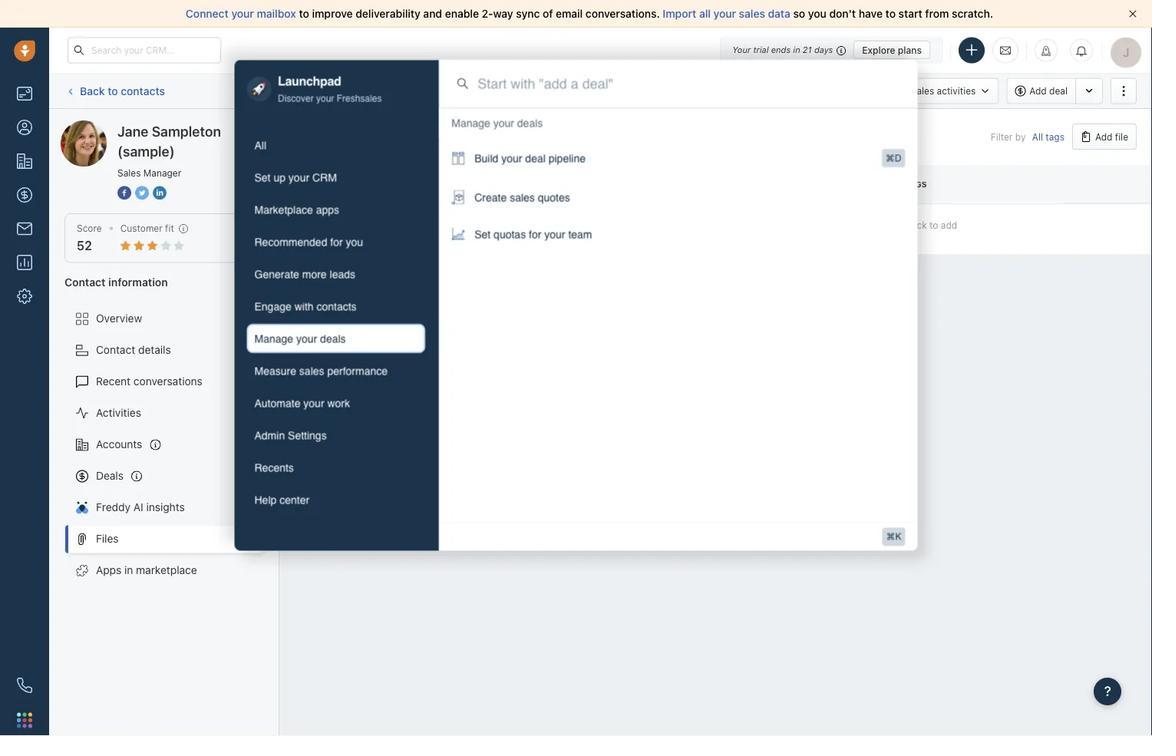 Task type: describe. For each thing, give the bounding box(es) containing it.
sales manager
[[117, 167, 181, 178]]

contact for contact information
[[65, 275, 106, 288]]

marketplace apps button
[[247, 195, 426, 224]]

attach
[[364, 222, 392, 233]]

call button
[[590, 78, 637, 104]]

(sample)
[[117, 143, 175, 159]]

fit
[[165, 223, 174, 234]]

customer fit
[[120, 223, 174, 234]]

back to contacts
[[80, 84, 165, 97]]

information
[[108, 275, 168, 288]]

connect your mailbox link
[[186, 7, 299, 20]]

with
[[295, 300, 314, 312]]

insights
[[146, 501, 185, 514]]

engage with contacts
[[255, 300, 357, 312]]

measure sales performance button
[[247, 356, 426, 385]]

Start with "add a deal" field
[[478, 74, 900, 93]]

by
[[1016, 131, 1026, 142]]

activities
[[937, 86, 976, 96]]

automate
[[255, 397, 301, 409]]

start
[[899, 7, 923, 20]]

add for add deal
[[1030, 86, 1047, 96]]

52 button
[[77, 239, 92, 253]]

to right mailbox
[[299, 7, 309, 20]]

so
[[794, 7, 806, 20]]

recent
[[96, 375, 131, 388]]

email image
[[1001, 44, 1011, 57]]

recommended for you button
[[247, 227, 426, 256]]

contacts?
[[427, 222, 471, 233]]

contacts for engage with contacts
[[317, 300, 357, 312]]

freshsales
[[337, 93, 382, 104]]

1 horizontal spatial all
[[1033, 131, 1044, 142]]

tags
[[1046, 131, 1065, 142]]

manager
[[143, 167, 181, 178]]

admin
[[255, 429, 285, 441]]

how to attach files to contacts? link
[[330, 221, 471, 237]]

generate more leads button
[[247, 259, 426, 289]]

to right how
[[352, 222, 361, 233]]

quotes
[[538, 192, 570, 204]]

manage your deals for "manage your deals" button
[[255, 332, 346, 345]]

smith
[[581, 224, 606, 235]]

deliverability
[[356, 7, 421, 20]]

0 vertical spatial in
[[793, 45, 801, 55]]

all inside button
[[255, 139, 266, 151]]

add deal button
[[1007, 78, 1076, 104]]

all tags link
[[1033, 131, 1065, 142]]

engage with contacts button
[[247, 292, 426, 321]]

twitter circled image
[[135, 184, 149, 201]]

apps
[[96, 564, 122, 577]]

up
[[274, 171, 286, 183]]

import
[[663, 7, 697, 20]]

for inside button
[[330, 236, 343, 248]]

1 horizontal spatial click
[[906, 220, 927, 230]]

⌘ for d
[[886, 153, 895, 164]]

plans
[[898, 45, 922, 55]]

add deal
[[1030, 86, 1068, 96]]

generate more leads
[[255, 268, 356, 280]]

from
[[926, 7, 949, 20]]

available.
[[572, 85, 612, 96]]

2-
[[482, 7, 493, 20]]

apps
[[316, 203, 339, 216]]

customer
[[120, 223, 163, 234]]

discover
[[278, 93, 314, 104]]

email
[[556, 7, 583, 20]]

your inside launchpad discover your freshsales
[[316, 93, 334, 104]]

score 52
[[77, 223, 102, 253]]

to left add
[[930, 220, 939, 230]]

mailbox
[[257, 7, 296, 20]]

call
[[613, 86, 629, 96]]

sales for sales activities
[[911, 86, 935, 96]]

manage your deals button
[[247, 324, 426, 353]]

add file button
[[1073, 124, 1137, 150]]

create
[[475, 192, 507, 204]]

freddy
[[96, 501, 131, 514]]

set quotas for your team
[[475, 229, 592, 241]]

measure sales performance
[[255, 365, 388, 377]]

back
[[80, 84, 105, 97]]

facebook circled image
[[117, 184, 131, 201]]

improve
[[312, 7, 353, 20]]

contact for contact details
[[96, 344, 135, 356]]

tags
[[906, 180, 927, 189]]

center
[[280, 494, 310, 506]]

52
[[77, 239, 92, 253]]

updates available. click to refresh.
[[533, 85, 684, 96]]

to right files
[[416, 222, 425, 233]]

crm
[[313, 171, 337, 183]]

marketplace apps
[[255, 203, 339, 216]]

tab list containing all
[[247, 130, 426, 514]]

manage your deals heading inside list of options list box
[[452, 116, 543, 131]]

team
[[569, 229, 592, 241]]

conversations
[[134, 375, 203, 388]]

set for set up your crm
[[255, 171, 271, 183]]

jane
[[117, 123, 149, 139]]

to inside 'link'
[[639, 85, 647, 96]]

automate your work button
[[247, 388, 426, 418]]

set for set quotas for your team
[[475, 229, 491, 241]]



Task type: vqa. For each thing, say whether or not it's contained in the screenshot.
the picture
no



Task type: locate. For each thing, give the bounding box(es) containing it.
deals
[[96, 470, 124, 482]]

help
[[255, 494, 277, 506]]

sales for create sales quotes
[[510, 192, 535, 204]]

sales for sales manager
[[117, 167, 141, 178]]

close image
[[1130, 10, 1137, 18]]

1 horizontal spatial add
[[1096, 131, 1113, 142]]

and
[[423, 7, 442, 20]]

launchpad
[[278, 74, 341, 88]]

deals for "manage your deals" button
[[320, 332, 346, 345]]

phone element
[[9, 670, 40, 701]]

⌘ d
[[886, 153, 902, 164]]

manage your deals heading
[[452, 116, 543, 131], [452, 116, 543, 131]]

settings
[[288, 429, 327, 441]]

files
[[96, 533, 119, 545]]

0 horizontal spatial deal
[[525, 153, 546, 165]]

tab list
[[247, 130, 426, 514]]

1 horizontal spatial sales
[[911, 86, 935, 96]]

activities
[[96, 407, 141, 419]]

quotas
[[494, 229, 526, 241]]

0 horizontal spatial for
[[330, 236, 343, 248]]

launchpad discover your freshsales
[[278, 74, 382, 104]]

all button
[[247, 130, 426, 160]]

⌘ for k
[[886, 532, 896, 543]]

details
[[138, 344, 171, 356]]

contact information
[[65, 275, 168, 288]]

manage your deals inside list of options list box
[[452, 117, 543, 130]]

add left file
[[1096, 131, 1113, 142]]

deals inside button
[[320, 332, 346, 345]]

recents button
[[247, 453, 426, 482]]

days
[[815, 45, 833, 55]]

name
[[295, 180, 318, 189]]

trial
[[754, 45, 769, 55]]

0 horizontal spatial click
[[615, 85, 636, 96]]

you inside button
[[346, 236, 363, 248]]

0 vertical spatial click
[[615, 85, 636, 96]]

to right call
[[639, 85, 647, 96]]

contact down 52
[[65, 275, 106, 288]]

manage inside "manage your deals" button
[[255, 332, 293, 345]]

to left start
[[886, 7, 896, 20]]

filter by all tags
[[991, 131, 1065, 142]]

contacts for back to contacts
[[121, 84, 165, 97]]

apps in marketplace
[[96, 564, 197, 577]]

1 vertical spatial add
[[1096, 131, 1113, 142]]

deals inside list of options list box
[[517, 117, 543, 130]]

john smith
[[557, 224, 606, 235]]

0 horizontal spatial you
[[346, 236, 363, 248]]

sales
[[739, 7, 765, 20], [510, 192, 535, 204], [299, 365, 324, 377]]

accounts
[[96, 438, 142, 451]]

for down how
[[330, 236, 343, 248]]

generate
[[255, 268, 299, 280]]

add for add file
[[1096, 131, 1113, 142]]

manage your deals inside button
[[255, 332, 346, 345]]

list of options list box
[[439, 108, 918, 253]]

1 vertical spatial set
[[475, 229, 491, 241]]

set left quotas on the top left of the page
[[475, 229, 491, 241]]

have
[[859, 7, 883, 20]]

0 vertical spatial contacts
[[121, 84, 165, 97]]

2 vertical spatial sales
[[299, 365, 324, 377]]

0 horizontal spatial in
[[124, 564, 133, 577]]

sales up facebook circled icon
[[117, 167, 141, 178]]

0 vertical spatial sales
[[911, 86, 935, 96]]

manage for list of options list box
[[452, 117, 491, 130]]

1 horizontal spatial contacts
[[317, 300, 357, 312]]

0 horizontal spatial sales
[[299, 365, 324, 377]]

1 vertical spatial ⌘
[[886, 532, 896, 543]]

more
[[302, 268, 327, 280]]

build
[[475, 153, 499, 165]]

1 horizontal spatial deal
[[1050, 86, 1068, 96]]

1 horizontal spatial for
[[529, 229, 542, 241]]

set inside set up your crm button
[[255, 171, 271, 183]]

click
[[615, 85, 636, 96], [906, 220, 927, 230]]

score
[[77, 223, 102, 234]]

ai
[[133, 501, 143, 514]]

manage
[[452, 117, 491, 130], [452, 117, 491, 130], [255, 332, 293, 345]]

enable
[[445, 7, 479, 20]]

21
[[803, 45, 812, 55]]

add file
[[1096, 131, 1129, 142]]

1 vertical spatial deal
[[525, 153, 546, 165]]

0 horizontal spatial sales
[[117, 167, 141, 178]]

admin settings button
[[247, 421, 426, 450]]

sales for measure sales performance
[[299, 365, 324, 377]]

sales left activities
[[911, 86, 935, 96]]

sales inside list of options list box
[[510, 192, 535, 204]]

contacts down search your crm... "text field" at the top of the page
[[121, 84, 165, 97]]

conversations.
[[586, 7, 660, 20]]

create sales quotes
[[475, 192, 570, 204]]

scratch.
[[952, 7, 994, 20]]

ends
[[771, 45, 791, 55]]

1 vertical spatial you
[[346, 236, 363, 248]]

sales left data
[[739, 7, 765, 20]]

click inside 'link'
[[615, 85, 636, 96]]

1 vertical spatial contacts
[[317, 300, 357, 312]]

sales inside button
[[299, 365, 324, 377]]

email button
[[527, 78, 582, 104]]

engage
[[255, 300, 292, 312]]

marketplace
[[136, 564, 197, 577]]

to right the back
[[108, 84, 118, 97]]

⌘ inside press-command-k-to-open-and-close element
[[886, 532, 896, 543]]

deals for list of options list box
[[517, 117, 543, 130]]

deal inside button
[[1050, 86, 1068, 96]]

set
[[255, 171, 271, 183], [475, 229, 491, 241]]

your trial ends in 21 days
[[733, 45, 833, 55]]

explore
[[862, 45, 896, 55]]

recommended
[[255, 236, 327, 248]]

add
[[1030, 86, 1047, 96], [1096, 131, 1113, 142]]

deal left pipeline
[[525, 153, 546, 165]]

freddy ai insights
[[96, 501, 185, 514]]

click to add
[[906, 220, 958, 230]]

1 vertical spatial contact
[[96, 344, 135, 356]]

measure
[[255, 365, 296, 377]]

0 vertical spatial ⌘
[[886, 153, 895, 164]]

for right quotas on the top left of the page
[[529, 229, 542, 241]]

Search your CRM... text field
[[68, 37, 221, 63]]

set left the up
[[255, 171, 271, 183]]

press-command-k-to-open-and-close element
[[883, 528, 906, 546]]

1 horizontal spatial in
[[793, 45, 801, 55]]

contacts inside back to contacts link
[[121, 84, 165, 97]]

0 vertical spatial you
[[808, 7, 827, 20]]

john
[[557, 224, 578, 235]]

updates
[[533, 85, 569, 96]]

1 vertical spatial in
[[124, 564, 133, 577]]

contacts up "manage your deals" button
[[317, 300, 357, 312]]

linkedin circled image
[[153, 184, 167, 201]]

0 vertical spatial add
[[1030, 86, 1047, 96]]

mng settings image
[[249, 279, 260, 289]]

1 vertical spatial sales
[[117, 167, 141, 178]]

your inside "heading"
[[494, 117, 514, 130]]

help center button
[[247, 485, 426, 514]]

in right the apps
[[124, 564, 133, 577]]

manage for "manage your deals" button
[[255, 332, 293, 345]]

k
[[896, 532, 902, 543]]

explore plans
[[862, 45, 922, 55]]

manage your deals for list of options list box
[[452, 117, 543, 130]]

0 vertical spatial contact
[[65, 275, 106, 288]]

deal inside list of options list box
[[525, 153, 546, 165]]

2 horizontal spatial sales
[[739, 7, 765, 20]]

phone image
[[17, 678, 32, 693]]

⌘ k
[[886, 532, 902, 543]]

deal up tags
[[1050, 86, 1068, 96]]

all right the 'by'
[[1033, 131, 1044, 142]]

for inside list of options list box
[[529, 229, 542, 241]]

add up the all tags link
[[1030, 86, 1047, 96]]

help center
[[255, 494, 310, 506]]

set up your crm
[[255, 171, 337, 183]]

0 horizontal spatial contacts
[[121, 84, 165, 97]]

you down how
[[346, 236, 363, 248]]

owner
[[557, 180, 587, 189]]

call link
[[590, 78, 637, 104]]

0 horizontal spatial all
[[255, 139, 266, 151]]

0 vertical spatial sales
[[739, 7, 765, 20]]

add inside add deal button
[[1030, 86, 1047, 96]]

1 horizontal spatial sales
[[510, 192, 535, 204]]

sales activities
[[911, 86, 976, 96]]

contacts inside engage with contacts button
[[317, 300, 357, 312]]

sampleton
[[152, 123, 221, 139]]

all
[[1033, 131, 1044, 142], [255, 139, 266, 151]]

for
[[529, 229, 542, 241], [330, 236, 343, 248]]

0 vertical spatial deal
[[1050, 86, 1068, 96]]

⌘ inside list of options list box
[[886, 153, 895, 164]]

recommended for you
[[255, 236, 363, 248]]

pipeline
[[549, 153, 586, 165]]

in left 21
[[793, 45, 801, 55]]

files
[[395, 222, 413, 233]]

filter
[[991, 131, 1013, 142]]

0 vertical spatial set
[[255, 171, 271, 183]]

you right so
[[808, 7, 827, 20]]

your
[[231, 7, 254, 20], [714, 7, 736, 20], [316, 93, 334, 104], [494, 117, 514, 130], [494, 117, 514, 130], [502, 153, 523, 165], [289, 171, 310, 183], [545, 229, 566, 241], [296, 332, 317, 345], [304, 397, 324, 409]]

contact
[[65, 275, 106, 288], [96, 344, 135, 356]]

contact up recent
[[96, 344, 135, 356]]

1 vertical spatial click
[[906, 220, 927, 230]]

don't
[[830, 7, 856, 20]]

1 horizontal spatial set
[[475, 229, 491, 241]]

sales up the automate your work
[[299, 365, 324, 377]]

connect
[[186, 7, 229, 20]]

⌘
[[886, 153, 895, 164], [886, 532, 896, 543]]

leads
[[330, 268, 356, 280]]

how
[[330, 222, 350, 233]]

sales right create
[[510, 192, 535, 204]]

1 horizontal spatial you
[[808, 7, 827, 20]]

set inside list of options list box
[[475, 229, 491, 241]]

how to attach files to contacts?
[[330, 222, 471, 233]]

freshworks switcher image
[[17, 713, 32, 728]]

0 horizontal spatial set
[[255, 171, 271, 183]]

add inside add file button
[[1096, 131, 1113, 142]]

all up set up your crm
[[255, 139, 266, 151]]

1 vertical spatial sales
[[510, 192, 535, 204]]

0 horizontal spatial add
[[1030, 86, 1047, 96]]

manage inside the "manage your deals" "heading"
[[452, 117, 491, 130]]



